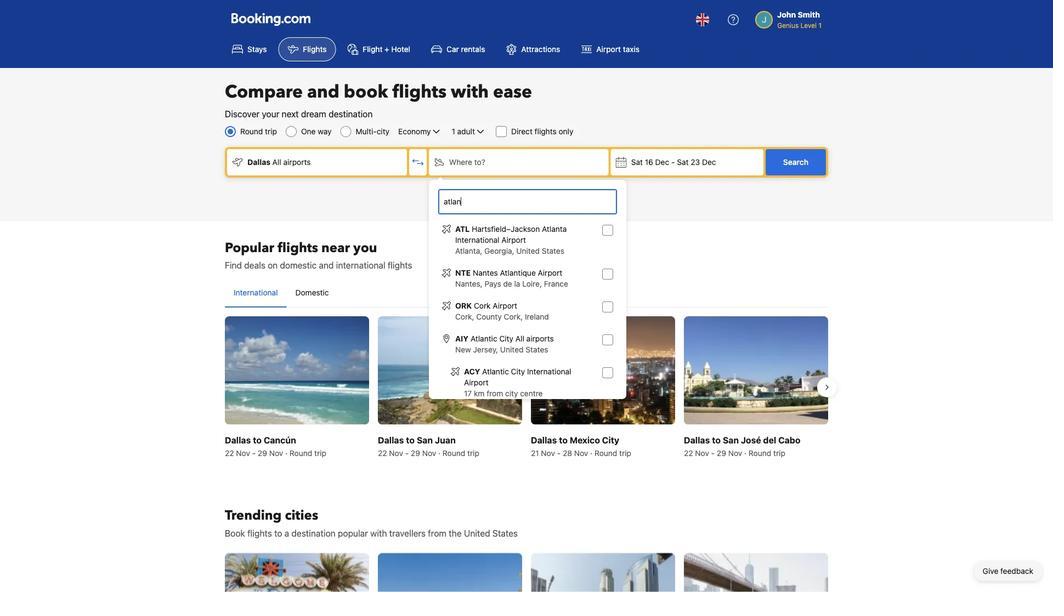 Task type: describe. For each thing, give the bounding box(es) containing it.
city inside use enter to select airport and spacebar to add another one element
[[506, 389, 518, 398]]

city inside dallas to mexico city 21 nov - 28 nov · round trip
[[603, 435, 620, 446]]

1 adult button
[[451, 125, 487, 138]]

6 nov from the left
[[575, 449, 589, 458]]

domestic button
[[287, 279, 338, 307]]

only
[[559, 127, 574, 136]]

book
[[225, 528, 245, 539]]

2 sat from the left
[[677, 158, 689, 167]]

· inside dallas to mexico city 21 nov - 28 nov · round trip
[[591, 449, 593, 458]]

cities
[[285, 507, 318, 525]]

car
[[447, 45, 459, 54]]

dallas to mexico city 21 nov - 28 nov · round trip
[[531, 435, 632, 458]]

flight
[[363, 45, 383, 54]]

28
[[563, 449, 573, 458]]

trip inside dallas to san juan 22 nov - 29 nov · round trip
[[468, 449, 480, 458]]

juan
[[435, 435, 456, 446]]

the
[[449, 528, 462, 539]]

car rentals
[[447, 45, 485, 54]]

hartsfield–jackson
[[472, 225, 540, 234]]

atlanta,
[[456, 247, 483, 256]]

and inside compare and book flights with ease discover your next dream destination
[[307, 80, 340, 104]]

destination inside trending cities book flights to a destination popular with travellers from the united states
[[292, 528, 336, 539]]

popular
[[338, 528, 368, 539]]

Airport or city text field
[[443, 196, 613, 208]]

nte nantes atlantique airport nantes, pays de la loire, france
[[456, 269, 569, 289]]

give feedback
[[983, 567, 1034, 576]]

atlantic inside aiy atlantic city all airports new jersey, united states
[[471, 335, 498, 344]]

2 dec from the left
[[703, 158, 717, 167]]

flight + hotel link
[[338, 37, 420, 61]]

economy
[[399, 127, 431, 136]]

dallas for dallas to san juan
[[378, 435, 404, 446]]

nte
[[456, 269, 471, 278]]

22 inside dallas to san juan 22 nov - 29 nov · round trip
[[378, 449, 387, 458]]

give feedback button
[[975, 562, 1043, 582]]

· inside dallas to san juan 22 nov - 29 nov · round trip
[[439, 449, 441, 458]]

de
[[504, 280, 513, 289]]

your
[[262, 109, 280, 119]]

cork
[[474, 302, 491, 311]]

multi-
[[356, 127, 377, 136]]

deals
[[244, 260, 266, 271]]

atlantique
[[500, 269, 536, 278]]

where to? button
[[429, 149, 609, 176]]

you
[[354, 239, 377, 257]]

to?
[[475, 158, 486, 167]]

international button
[[225, 279, 287, 307]]

john
[[778, 10, 797, 19]]

airport taxis link
[[572, 37, 649, 61]]

tab list containing international
[[225, 279, 829, 308]]

29 inside dallas to san juan 22 nov - 29 nov · round trip
[[411, 449, 420, 458]]

la
[[515, 280, 521, 289]]

airports inside aiy atlantic city all airports new jersey, united states
[[527, 335, 554, 344]]

compare
[[225, 80, 303, 104]]

domestic
[[280, 260, 317, 271]]

0 vertical spatial all
[[273, 158, 281, 167]]

stays
[[248, 45, 267, 54]]

way
[[318, 127, 332, 136]]

dallas to san juan 22 nov - 29 nov · round trip
[[378, 435, 480, 458]]

aiy atlantic city all airports new jersey, united states
[[456, 335, 554, 355]]

dallas all airports
[[248, 158, 311, 167]]

hotel
[[392, 45, 411, 54]]

17
[[464, 389, 472, 398]]

multi-city
[[356, 127, 390, 136]]

ireland
[[525, 313, 549, 322]]

2 cork, from the left
[[504, 313, 523, 322]]

round down discover
[[240, 127, 263, 136]]

4 nov from the left
[[423, 449, 437, 458]]

airport for nantes
[[538, 269, 563, 278]]

atlantic inside atlantic city international airport
[[483, 367, 509, 377]]

round trip
[[240, 127, 277, 136]]

compare and book flights with ease discover your next dream destination
[[225, 80, 533, 119]]

search
[[784, 158, 809, 167]]

dallas for dallas to san josé del cabo
[[684, 435, 710, 446]]

dallas to san juan image
[[378, 317, 523, 425]]

17 km from city centre
[[464, 389, 543, 398]]

direct
[[512, 127, 533, 136]]

international inside button
[[234, 288, 278, 297]]

ork cork airport cork, county cork, ireland
[[456, 302, 549, 322]]

and inside popular flights near you find deals on domestic and international flights
[[319, 260, 334, 271]]

cabo
[[779, 435, 801, 446]]

atl
[[456, 225, 470, 234]]

trending
[[225, 507, 282, 525]]

popular flights near you find deals on domestic and international flights
[[225, 239, 413, 271]]

next
[[282, 109, 299, 119]]

loire,
[[523, 280, 542, 289]]

airport for atlanta
[[502, 236, 526, 245]]

city inside atlantic city international airport
[[511, 367, 525, 377]]

23
[[691, 158, 701, 167]]

trip inside the dallas to san josé del cabo 22 nov - 29 nov · round trip
[[774, 449, 786, 458]]

with inside trending cities book flights to a destination popular with travellers from the united states
[[371, 528, 387, 539]]

to for 22
[[253, 435, 262, 446]]

1 dec from the left
[[656, 158, 670, 167]]

8 nov from the left
[[729, 449, 743, 458]]

level
[[801, 21, 817, 29]]

7 nov from the left
[[696, 449, 710, 458]]

dallas for dallas
[[248, 158, 271, 167]]

km
[[474, 389, 485, 398]]

airport for city
[[464, 378, 489, 388]]

trip inside "dallas to cancún 22 nov - 29 nov · round trip"
[[315, 449, 327, 458]]

stays link
[[223, 37, 276, 61]]

del
[[764, 435, 777, 446]]

airport taxis
[[597, 45, 640, 54]]

ork
[[456, 302, 472, 311]]

dallas for dallas to cancún
[[225, 435, 251, 446]]

29 inside the dallas to san josé del cabo 22 nov - 29 nov · round trip
[[717, 449, 727, 458]]

round inside dallas to san juan 22 nov - 29 nov · round trip
[[443, 449, 466, 458]]

- inside dallas to mexico city 21 nov - 28 nov · round trip
[[558, 449, 561, 458]]

discover
[[225, 109, 260, 119]]

dallas to mexico city image
[[531, 317, 676, 425]]

trip inside dallas to mexico city 21 nov - 28 nov · round trip
[[620, 449, 632, 458]]

from inside trending cities book flights to a destination popular with travellers from the united states
[[428, 528, 447, 539]]

flights link
[[279, 37, 336, 61]]

united inside trending cities book flights to a destination popular with travellers from the united states
[[464, 528, 491, 539]]

county
[[477, 313, 502, 322]]

popular
[[225, 239, 274, 257]]

acy
[[464, 367, 480, 377]]

airport inside airport taxis link
[[597, 45, 621, 54]]

flights inside compare and book flights with ease discover your next dream destination
[[393, 80, 447, 104]]

sat 16 dec - sat 23 dec button
[[611, 149, 764, 176]]

dream
[[301, 109, 326, 119]]

pays
[[485, 280, 502, 289]]

use enter to select airport and spacebar to add another one element
[[438, 220, 618, 593]]



Task type: locate. For each thing, give the bounding box(es) containing it.
france
[[544, 280, 569, 289]]

with
[[451, 80, 489, 104], [371, 528, 387, 539]]

1 horizontal spatial 29
[[411, 449, 420, 458]]

dallas left juan
[[378, 435, 404, 446]]

united right "the"
[[464, 528, 491, 539]]

1 vertical spatial atlantic
[[483, 367, 509, 377]]

1 right "level"
[[819, 21, 822, 29]]

airport
[[597, 45, 621, 54], [502, 236, 526, 245], [538, 269, 563, 278], [493, 302, 518, 311], [464, 378, 489, 388]]

united right jersey,
[[501, 346, 524, 355]]

3 22 from the left
[[684, 449, 694, 458]]

1 san from the left
[[417, 435, 433, 446]]

taxis
[[623, 45, 640, 54]]

atlantic up 17 km from city centre
[[483, 367, 509, 377]]

car rentals link
[[422, 37, 495, 61]]

one way
[[301, 127, 332, 136]]

atlanta
[[542, 225, 567, 234]]

1
[[819, 21, 822, 29], [452, 127, 455, 136]]

destination down cities
[[292, 528, 336, 539]]

0 horizontal spatial 29
[[258, 449, 267, 458]]

2 nov from the left
[[269, 449, 283, 458]]

city right mexico
[[603, 435, 620, 446]]

to for josé
[[713, 435, 721, 446]]

5 nov from the left
[[541, 449, 555, 458]]

16
[[645, 158, 654, 167]]

airports down the ireland
[[527, 335, 554, 344]]

direct flights only
[[512, 127, 574, 136]]

aiy
[[456, 335, 469, 344]]

2 · from the left
[[439, 449, 441, 458]]

dallas inside "dallas to cancún 22 nov - 29 nov · round trip"
[[225, 435, 251, 446]]

dallas inside dallas to mexico city 21 nov - 28 nov · round trip
[[531, 435, 557, 446]]

to inside "dallas to cancún 22 nov - 29 nov · round trip"
[[253, 435, 262, 446]]

0 vertical spatial airports
[[284, 158, 311, 167]]

1 vertical spatial airports
[[527, 335, 554, 344]]

city
[[377, 127, 390, 136], [506, 389, 518, 398]]

nantes,
[[456, 280, 483, 289]]

0 vertical spatial and
[[307, 80, 340, 104]]

1 horizontal spatial city
[[506, 389, 518, 398]]

san inside the dallas to san josé del cabo 22 nov - 29 nov · round trip
[[723, 435, 739, 446]]

round down josé
[[749, 449, 772, 458]]

3 29 from the left
[[717, 449, 727, 458]]

united inside aiy atlantic city all airports new jersey, united states
[[501, 346, 524, 355]]

international
[[336, 260, 386, 271]]

round down juan
[[443, 449, 466, 458]]

to left a
[[274, 528, 282, 539]]

states down "atlanta"
[[542, 247, 565, 256]]

new
[[456, 346, 471, 355]]

destination
[[329, 109, 373, 119], [292, 528, 336, 539]]

sat left 23
[[677, 158, 689, 167]]

mexico
[[570, 435, 600, 446]]

josé
[[741, 435, 762, 446]]

destination inside compare and book flights with ease discover your next dream destination
[[329, 109, 373, 119]]

- inside the dallas to san josé del cabo 22 nov - 29 nov · round trip
[[712, 449, 715, 458]]

city
[[500, 335, 514, 344], [511, 367, 525, 377], [603, 435, 620, 446]]

0 horizontal spatial sat
[[632, 158, 643, 167]]

1 22 from the left
[[225, 449, 234, 458]]

to left cancún at the left of the page
[[253, 435, 262, 446]]

0 vertical spatial city
[[500, 335, 514, 344]]

flights up the domestic
[[278, 239, 318, 257]]

1 horizontal spatial airports
[[527, 335, 554, 344]]

find
[[225, 260, 242, 271]]

airport inside "ork cork airport cork, county cork, ireland"
[[493, 302, 518, 311]]

region
[[216, 312, 838, 463]]

to left josé
[[713, 435, 721, 446]]

0 vertical spatial destination
[[329, 109, 373, 119]]

and
[[307, 80, 340, 104], [319, 260, 334, 271]]

1 nov from the left
[[236, 449, 250, 458]]

2 san from the left
[[723, 435, 739, 446]]

ease
[[493, 80, 533, 104]]

from right km
[[487, 389, 503, 398]]

from left "the"
[[428, 528, 447, 539]]

0 vertical spatial with
[[451, 80, 489, 104]]

flights right international
[[388, 260, 413, 271]]

dallas to cancún 22 nov - 29 nov · round trip
[[225, 435, 327, 458]]

all
[[273, 158, 281, 167], [516, 335, 525, 344]]

1 horizontal spatial 1
[[819, 21, 822, 29]]

2 22 from the left
[[378, 449, 387, 458]]

3 nov from the left
[[389, 449, 403, 458]]

2 horizontal spatial 29
[[717, 449, 727, 458]]

a
[[285, 528, 289, 539]]

adult
[[458, 127, 475, 136]]

1 inside john smith genius level 1
[[819, 21, 822, 29]]

to left juan
[[406, 435, 415, 446]]

dallas up 21
[[531, 435, 557, 446]]

united
[[517, 247, 540, 256], [501, 346, 524, 355], [464, 528, 491, 539]]

trip
[[265, 127, 277, 136], [315, 449, 327, 458], [468, 449, 480, 458], [620, 449, 632, 458], [774, 449, 786, 458]]

and up dream
[[307, 80, 340, 104]]

2 vertical spatial international
[[527, 367, 572, 377]]

region containing dallas to cancún
[[216, 312, 838, 463]]

nov
[[236, 449, 250, 458], [269, 449, 283, 458], [389, 449, 403, 458], [423, 449, 437, 458], [541, 449, 555, 458], [575, 449, 589, 458], [696, 449, 710, 458], [729, 449, 743, 458]]

0 horizontal spatial 1
[[452, 127, 455, 136]]

1 cork, from the left
[[456, 313, 475, 322]]

states inside aiy atlantic city all airports new jersey, united states
[[526, 346, 549, 355]]

with up 1 adult dropdown button
[[451, 80, 489, 104]]

international for acy
[[527, 367, 572, 377]]

centre
[[520, 389, 543, 398]]

0 horizontal spatial 22
[[225, 449, 234, 458]]

cork, left the ireland
[[504, 313, 523, 322]]

international inside atlantic city international airport
[[527, 367, 572, 377]]

21
[[531, 449, 539, 458]]

international for atl
[[456, 236, 500, 245]]

0 horizontal spatial cork,
[[456, 313, 475, 322]]

city left "economy"
[[377, 127, 390, 136]]

+
[[385, 45, 390, 54]]

22 inside the dallas to san josé del cabo 22 nov - 29 nov · round trip
[[684, 449, 694, 458]]

airports down one
[[284, 158, 311, 167]]

from inside use enter to select airport and spacebar to add another one element
[[487, 389, 503, 398]]

dallas for dallas to mexico city
[[531, 435, 557, 446]]

atlantic
[[471, 335, 498, 344], [483, 367, 509, 377]]

· down josé
[[745, 449, 747, 458]]

attractions
[[522, 45, 561, 54]]

airport inside nte nantes atlantique airport nantes, pays de la loire, france
[[538, 269, 563, 278]]

- inside dallas to san juan 22 nov - 29 nov · round trip
[[405, 449, 409, 458]]

0 horizontal spatial international
[[234, 288, 278, 297]]

1 vertical spatial 1
[[452, 127, 455, 136]]

2 horizontal spatial 22
[[684, 449, 694, 458]]

1 inside dropdown button
[[452, 127, 455, 136]]

flight + hotel
[[363, 45, 411, 54]]

feedback
[[1001, 567, 1034, 576]]

dallas down round trip
[[248, 158, 271, 167]]

1 vertical spatial city
[[506, 389, 518, 398]]

dallas to cancún image
[[225, 317, 369, 425]]

round down cancún at the left of the page
[[290, 449, 312, 458]]

0 horizontal spatial all
[[273, 158, 281, 167]]

1 vertical spatial with
[[371, 528, 387, 539]]

0 horizontal spatial dec
[[656, 158, 670, 167]]

2 horizontal spatial international
[[527, 367, 572, 377]]

cork, down ork
[[456, 313, 475, 322]]

1 vertical spatial united
[[501, 346, 524, 355]]

international inside the hartsfield–jackson atlanta international airport
[[456, 236, 500, 245]]

smith
[[798, 10, 821, 19]]

and down near
[[319, 260, 334, 271]]

29
[[258, 449, 267, 458], [411, 449, 420, 458], [717, 449, 727, 458]]

1 horizontal spatial cork,
[[504, 313, 523, 322]]

1 horizontal spatial all
[[516, 335, 525, 344]]

1 · from the left
[[285, 449, 288, 458]]

states down the ireland
[[526, 346, 549, 355]]

city down "ork cork airport cork, county cork, ireland"
[[500, 335, 514, 344]]

0 horizontal spatial airports
[[284, 158, 311, 167]]

san for josé
[[723, 435, 739, 446]]

destination up multi-
[[329, 109, 373, 119]]

2 29 from the left
[[411, 449, 420, 458]]

rentals
[[461, 45, 485, 54]]

united down the hartsfield–jackson atlanta international airport on the top
[[517, 247, 540, 256]]

cork,
[[456, 313, 475, 322], [504, 313, 523, 322]]

· down mexico
[[591, 449, 593, 458]]

atlantic city international airport
[[464, 367, 572, 388]]

to for juan
[[406, 435, 415, 446]]

to inside trending cities book flights to a destination popular with travellers from the united states
[[274, 528, 282, 539]]

cancún
[[264, 435, 296, 446]]

1 vertical spatial city
[[511, 367, 525, 377]]

where to?
[[449, 158, 486, 167]]

0 vertical spatial city
[[377, 127, 390, 136]]

international
[[456, 236, 500, 245], [234, 288, 278, 297], [527, 367, 572, 377]]

1 vertical spatial international
[[234, 288, 278, 297]]

22 inside "dallas to cancún 22 nov - 29 nov · round trip"
[[225, 449, 234, 458]]

states inside trending cities book flights to a destination popular with travellers from the united states
[[493, 528, 518, 539]]

all down "ork cork airport cork, county cork, ireland"
[[516, 335, 525, 344]]

airport inside the hartsfield–jackson atlanta international airport
[[502, 236, 526, 245]]

to inside dallas to mexico city 21 nov - 28 nov · round trip
[[559, 435, 568, 446]]

1 vertical spatial destination
[[292, 528, 336, 539]]

san
[[417, 435, 433, 446], [723, 435, 739, 446]]

29 inside "dallas to cancún 22 nov - 29 nov · round trip"
[[258, 449, 267, 458]]

airport up county
[[493, 302, 518, 311]]

1 horizontal spatial san
[[723, 435, 739, 446]]

flights up "economy"
[[393, 80, 447, 104]]

one
[[301, 127, 316, 136]]

round inside dallas to mexico city 21 nov - 28 nov · round trip
[[595, 449, 618, 458]]

city down atlantic city international airport
[[506, 389, 518, 398]]

to for city
[[559, 435, 568, 446]]

states right "the"
[[493, 528, 518, 539]]

sat
[[632, 158, 643, 167], [677, 158, 689, 167]]

international up centre
[[527, 367, 572, 377]]

dallas
[[248, 158, 271, 167], [225, 435, 251, 446], [378, 435, 404, 446], [531, 435, 557, 446], [684, 435, 710, 446]]

0 horizontal spatial from
[[428, 528, 447, 539]]

airport up france
[[538, 269, 563, 278]]

airport up atlanta, georgia, united states
[[502, 236, 526, 245]]

give
[[983, 567, 999, 576]]

- inside 'sat 16 dec - sat 23 dec' dropdown button
[[672, 158, 675, 167]]

booking.com logo image
[[232, 13, 311, 26], [232, 13, 311, 26]]

nantes
[[473, 269, 498, 278]]

· down juan
[[439, 449, 441, 458]]

tab list
[[225, 279, 829, 308]]

1 horizontal spatial dec
[[703, 158, 717, 167]]

flights
[[303, 45, 327, 54]]

international down deals at the left top of the page
[[234, 288, 278, 297]]

san inside dallas to san juan 22 nov - 29 nov · round trip
[[417, 435, 433, 446]]

0 vertical spatial 1
[[819, 21, 822, 29]]

san left juan
[[417, 435, 433, 446]]

georgia,
[[485, 247, 515, 256]]

dallas left josé
[[684, 435, 710, 446]]

sat left 16
[[632, 158, 643, 167]]

dallas inside the dallas to san josé del cabo 22 nov - 29 nov · round trip
[[684, 435, 710, 446]]

0 horizontal spatial city
[[377, 127, 390, 136]]

hartsfield–jackson atlanta international airport
[[456, 225, 567, 245]]

2 vertical spatial states
[[493, 528, 518, 539]]

1 horizontal spatial with
[[451, 80, 489, 104]]

1 horizontal spatial 22
[[378, 449, 387, 458]]

to inside dallas to san juan 22 nov - 29 nov · round trip
[[406, 435, 415, 446]]

travellers
[[390, 528, 426, 539]]

1 horizontal spatial international
[[456, 236, 500, 245]]

dallas to san josé del cabo image
[[684, 317, 829, 425]]

genius
[[778, 21, 799, 29]]

1 vertical spatial all
[[516, 335, 525, 344]]

0 vertical spatial atlantic
[[471, 335, 498, 344]]

book
[[344, 80, 388, 104]]

1 vertical spatial states
[[526, 346, 549, 355]]

1 horizontal spatial sat
[[677, 158, 689, 167]]

to up 28
[[559, 435, 568, 446]]

san for juan
[[417, 435, 433, 446]]

1 sat from the left
[[632, 158, 643, 167]]

2 vertical spatial city
[[603, 435, 620, 446]]

dec right 16
[[656, 158, 670, 167]]

with right popular
[[371, 528, 387, 539]]

san left josé
[[723, 435, 739, 446]]

round down mexico
[[595, 449, 618, 458]]

all down round trip
[[273, 158, 281, 167]]

round inside the dallas to san josé del cabo 22 nov - 29 nov · round trip
[[749, 449, 772, 458]]

2 vertical spatial united
[[464, 528, 491, 539]]

dec
[[656, 158, 670, 167], [703, 158, 717, 167]]

city up centre
[[511, 367, 525, 377]]

trending cities book flights to a destination popular with travellers from the united states
[[225, 507, 518, 539]]

sat 16 dec - sat 23 dec
[[632, 158, 717, 167]]

round inside "dallas to cancún 22 nov - 29 nov · round trip"
[[290, 449, 312, 458]]

all inside aiy atlantic city all airports new jersey, united states
[[516, 335, 525, 344]]

search button
[[766, 149, 827, 176]]

flights inside trending cities book flights to a destination popular with travellers from the united states
[[248, 528, 272, 539]]

1 left adult
[[452, 127, 455, 136]]

1 vertical spatial from
[[428, 528, 447, 539]]

0 horizontal spatial san
[[417, 435, 433, 446]]

airport left taxis
[[597, 45, 621, 54]]

atlantic up jersey,
[[471, 335, 498, 344]]

· inside "dallas to cancún 22 nov - 29 nov · round trip"
[[285, 449, 288, 458]]

0 vertical spatial states
[[542, 247, 565, 256]]

flights down trending at the bottom of page
[[248, 528, 272, 539]]

airport inside atlantic city international airport
[[464, 378, 489, 388]]

1 29 from the left
[[258, 449, 267, 458]]

1 adult
[[452, 127, 475, 136]]

flights
[[393, 80, 447, 104], [535, 127, 557, 136], [278, 239, 318, 257], [388, 260, 413, 271], [248, 528, 272, 539]]

attractions link
[[497, 37, 570, 61]]

flights left only
[[535, 127, 557, 136]]

airport up km
[[464, 378, 489, 388]]

to inside the dallas to san josé del cabo 22 nov - 29 nov · round trip
[[713, 435, 721, 446]]

dallas inside dallas to san juan 22 nov - 29 nov · round trip
[[378, 435, 404, 446]]

4 · from the left
[[745, 449, 747, 458]]

where
[[449, 158, 473, 167]]

0 vertical spatial from
[[487, 389, 503, 398]]

1 vertical spatial and
[[319, 260, 334, 271]]

3 · from the left
[[591, 449, 593, 458]]

dallas left cancún at the left of the page
[[225, 435, 251, 446]]

jersey,
[[473, 346, 498, 355]]

1 horizontal spatial from
[[487, 389, 503, 398]]

on
[[268, 260, 278, 271]]

0 horizontal spatial with
[[371, 528, 387, 539]]

city inside aiy atlantic city all airports new jersey, united states
[[500, 335, 514, 344]]

· inside the dallas to san josé del cabo 22 nov - 29 nov · round trip
[[745, 449, 747, 458]]

-
[[672, 158, 675, 167], [252, 449, 256, 458], [405, 449, 409, 458], [558, 449, 561, 458], [712, 449, 715, 458]]

0 vertical spatial united
[[517, 247, 540, 256]]

with inside compare and book flights with ease discover your next dream destination
[[451, 80, 489, 104]]

· down cancún at the left of the page
[[285, 449, 288, 458]]

near
[[322, 239, 350, 257]]

0 vertical spatial international
[[456, 236, 500, 245]]

dec right 23
[[703, 158, 717, 167]]

- inside "dallas to cancún 22 nov - 29 nov · round trip"
[[252, 449, 256, 458]]

international up atlanta,
[[456, 236, 500, 245]]



Task type: vqa. For each thing, say whether or not it's contained in the screenshot.


